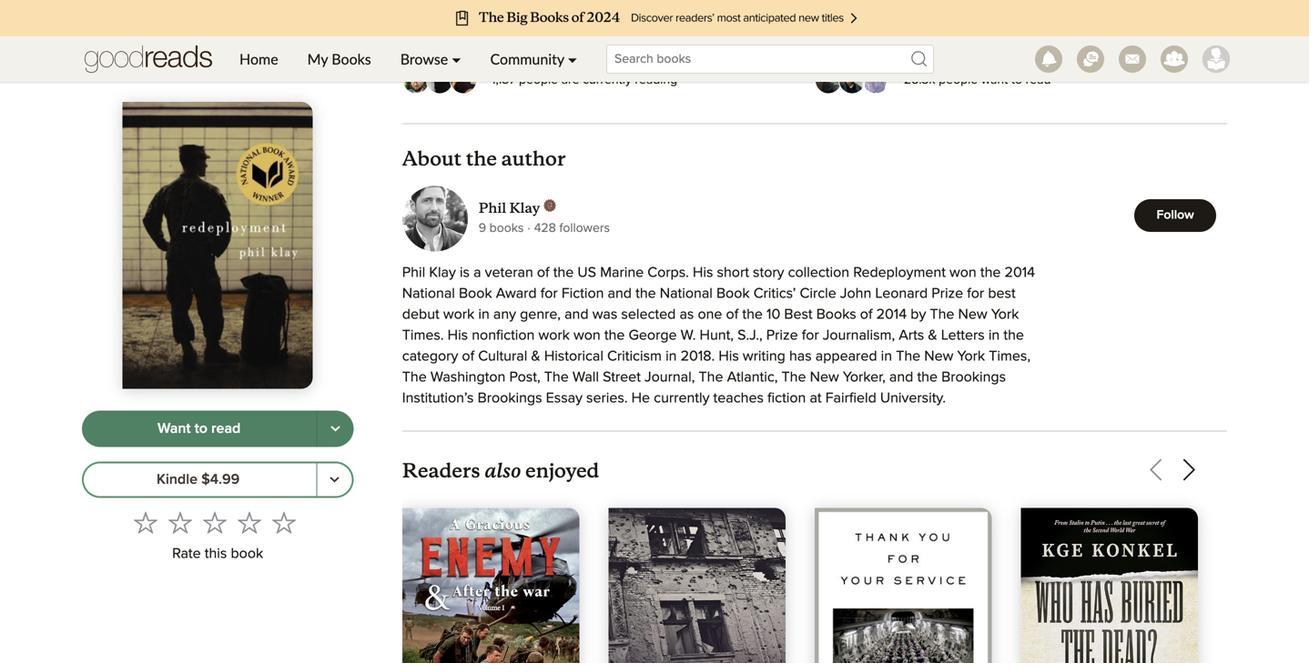 Task type: describe. For each thing, give the bounding box(es) containing it.
this
[[205, 547, 227, 562]]

circle
[[800, 287, 836, 301]]

goodreads author image
[[544, 199, 556, 212]]

rate 3 out of 5 image
[[203, 511, 227, 535]]

atlantic,
[[727, 370, 778, 385]]

rating 0 out of 5 group
[[128, 506, 301, 540]]

criticism
[[607, 349, 662, 364]]

fiction
[[562, 287, 604, 301]]

2 book from the left
[[716, 287, 750, 301]]

collection
[[788, 266, 849, 280]]

1,137 people are currently reading
[[491, 74, 677, 86]]

letters
[[941, 328, 985, 343]]

my
[[307, 50, 328, 68]]

category
[[402, 349, 458, 364]]

9
[[479, 222, 486, 235]]

short
[[717, 266, 749, 280]]

he
[[631, 391, 650, 406]]

about the author
[[402, 146, 566, 171]]

2018.
[[681, 349, 715, 364]]

0 vertical spatial &
[[928, 328, 937, 343]]

enjoyed
[[525, 459, 599, 483]]

1 book cover image from the left
[[402, 508, 579, 664]]

post,
[[509, 370, 540, 385]]

genre,
[[520, 307, 561, 322]]

any
[[493, 307, 516, 322]]

1 vertical spatial prize
[[766, 328, 798, 343]]

▾ for browse ▾
[[452, 50, 461, 68]]

1 horizontal spatial for
[[802, 328, 819, 343]]

was
[[592, 307, 618, 322]]

redeployment
[[853, 266, 946, 280]]

in up times,
[[989, 328, 1000, 343]]

the right by
[[930, 307, 954, 322]]

story
[[753, 266, 784, 280]]

marine
[[600, 266, 644, 280]]

0 vertical spatial prize
[[932, 287, 963, 301]]

best
[[988, 287, 1016, 301]]

phil for phil klay is a veteran of the us marine corps. his short story collection redeployment won the 2014 national book award for fiction and the national book critics' circle john leonard prize for best debut work in any genre, and was selected as one of the 10 best books of 2014 by the new york times. his nonfiction work won the george w. hunt, s.j., prize for journalism, arts & letters in the category of cultural & historical criticism in 2018. his writing has appeared in the new york times, the washington post, the wall street journal, the atlantic, the new yorker, and the brookings institution's brookings essay series. he currently teaches fiction at fairfield university.
[[402, 266, 425, 280]]

a
[[473, 266, 481, 280]]

hunt,
[[700, 328, 734, 343]]

28.3k
[[904, 74, 935, 86]]

profile image for phil klay. image
[[402, 186, 468, 251]]

follow button
[[1134, 199, 1216, 232]]

books
[[489, 222, 524, 235]]

klay for phil klay is a veteran of the us marine corps. his short story collection redeployment won the 2014 national book award for fiction and the national book critics' circle john leonard prize for best debut work in any genre, and was selected as one of the 10 best books of 2014 by the new york times. his nonfiction work won the george w. hunt, s.j., prize for journalism, arts & letters in the category of cultural & historical criticism in 2018. his writing has appeared in the new york times, the washington post, the wall street journal, the atlantic, the new yorker, and the brookings institution's brookings essay series. he currently teaches fiction at fairfield university.
[[429, 266, 456, 280]]

essay
[[546, 391, 583, 406]]

0 horizontal spatial won
[[574, 328, 601, 343]]

of up journalism,
[[860, 307, 873, 322]]

0 vertical spatial and
[[608, 287, 632, 301]]

journalism,
[[823, 328, 895, 343]]

browse ▾ link
[[386, 36, 476, 82]]

0 vertical spatial work
[[443, 307, 475, 322]]

0 vertical spatial his
[[693, 266, 713, 280]]

1 vertical spatial 2014
[[876, 307, 907, 322]]

kindle $4.99 link
[[82, 462, 317, 498]]

readers
[[402, 459, 480, 483]]

1 vertical spatial york
[[957, 349, 985, 364]]

series.
[[586, 391, 628, 406]]

kindle $4.99
[[157, 473, 240, 487]]

the down "arts"
[[896, 349, 921, 364]]

are
[[561, 74, 579, 86]]

phil for phil klay
[[479, 200, 506, 217]]

browse
[[400, 50, 448, 68]]

wall
[[572, 370, 599, 385]]

the up times,
[[1004, 328, 1024, 343]]

s.j.,
[[737, 328, 763, 343]]

has
[[789, 349, 812, 364]]

at
[[810, 391, 822, 406]]

in up yorker,
[[881, 349, 892, 364]]

community ▾ link
[[476, 36, 592, 82]]

washington
[[430, 370, 506, 385]]

the up university.
[[917, 370, 938, 385]]

institution's
[[402, 391, 474, 406]]

w.
[[681, 328, 696, 343]]

1 vertical spatial &
[[531, 349, 540, 364]]

my books link
[[293, 36, 386, 82]]

community
[[490, 50, 564, 68]]

want to read button
[[82, 411, 317, 447]]

award
[[496, 287, 537, 301]]

the left '10' on the top right of page
[[742, 307, 763, 322]]

of up washington
[[462, 349, 474, 364]]

0 vertical spatial read
[[1026, 74, 1051, 86]]

1 vertical spatial his
[[448, 328, 468, 343]]

street
[[603, 370, 641, 385]]

want
[[981, 74, 1008, 86]]

the down has
[[782, 370, 806, 385]]

follow
[[1157, 209, 1194, 222]]

▾ for community ▾
[[568, 50, 577, 68]]

1 horizontal spatial york
[[991, 307, 1019, 322]]

writing
[[743, 349, 786, 364]]

in left any
[[478, 307, 490, 322]]

readers also enjoyed
[[402, 455, 599, 483]]

kindle
[[157, 473, 198, 487]]

1 horizontal spatial 2014
[[1005, 266, 1035, 280]]

428 followers
[[534, 222, 610, 235]]

journal,
[[645, 370, 695, 385]]

9 books
[[479, 222, 524, 235]]

books inside 'link'
[[332, 50, 371, 68]]

appeared
[[816, 349, 877, 364]]

1 horizontal spatial won
[[950, 266, 977, 280]]

fiction
[[767, 391, 806, 406]]

historical
[[544, 349, 604, 364]]

1 horizontal spatial new
[[924, 349, 953, 364]]

author
[[501, 146, 566, 171]]

us
[[578, 266, 596, 280]]

1,137
[[491, 74, 516, 86]]

read inside want to read button
[[211, 422, 241, 436]]



Task type: locate. For each thing, give the bounding box(es) containing it.
people for 1,137
[[519, 74, 558, 86]]

0 horizontal spatial national
[[402, 287, 455, 301]]

brookings down times,
[[941, 370, 1006, 385]]

the up selected
[[636, 287, 656, 301]]

books
[[332, 50, 371, 68], [816, 307, 856, 322]]

1 horizontal spatial work
[[538, 328, 570, 343]]

also
[[485, 455, 521, 483]]

and down fiction
[[565, 307, 589, 322]]

his down the hunt, at the right of the page
[[719, 349, 739, 364]]

book
[[459, 287, 492, 301], [716, 287, 750, 301]]

0 horizontal spatial klay
[[429, 266, 456, 280]]

0 horizontal spatial work
[[443, 307, 475, 322]]

read right the want
[[1026, 74, 1051, 86]]

0 horizontal spatial books
[[332, 50, 371, 68]]

the right about
[[466, 146, 497, 171]]

1 national from the left
[[402, 287, 455, 301]]

corps.
[[648, 266, 689, 280]]

1 book from the left
[[459, 287, 492, 301]]

2014
[[1005, 266, 1035, 280], [876, 307, 907, 322]]

1 vertical spatial currently
[[654, 391, 710, 406]]

1 vertical spatial new
[[924, 349, 953, 364]]

phil klay is a veteran of the us marine corps. his short story collection redeployment won the 2014 national book award for fiction and the national book critics' circle john leonard prize for best debut work in any genre, and was selected as one of the 10 best books of 2014 by the new york times. his nonfiction work won the george w. hunt, s.j., prize for journalism, arts & letters in the category of cultural & historical criticism in 2018. his writing has appeared in the new york times, the washington post, the wall street journal, the atlantic, the new yorker, and the brookings institution's brookings essay series. he currently teaches fiction at fairfield university.
[[402, 266, 1035, 406]]

home
[[239, 50, 278, 68]]

his left short
[[693, 266, 713, 280]]

&
[[928, 328, 937, 343], [531, 349, 540, 364]]

teaches
[[713, 391, 764, 406]]

the up the best
[[980, 266, 1001, 280]]

for up has
[[802, 328, 819, 343]]

john
[[840, 287, 872, 301]]

fairfield
[[825, 391, 876, 406]]

1 vertical spatial to
[[194, 422, 207, 436]]

0 horizontal spatial phil
[[402, 266, 425, 280]]

the
[[466, 146, 497, 171], [553, 266, 574, 280], [980, 266, 1001, 280], [636, 287, 656, 301], [742, 307, 763, 322], [604, 328, 625, 343], [1004, 328, 1024, 343], [917, 370, 938, 385]]

2014 down leonard
[[876, 307, 907, 322]]

1 horizontal spatial books
[[816, 307, 856, 322]]

▾ right browse
[[452, 50, 461, 68]]

1 vertical spatial and
[[565, 307, 589, 322]]

and down marine
[[608, 287, 632, 301]]

the down was
[[604, 328, 625, 343]]

leonard
[[875, 287, 928, 301]]

won up letters
[[950, 266, 977, 280]]

rate 2 out of 5 image
[[169, 511, 192, 535]]

the up essay
[[544, 370, 569, 385]]

2014 up the best
[[1005, 266, 1035, 280]]

1 horizontal spatial people
[[939, 74, 978, 86]]

0 horizontal spatial york
[[957, 349, 985, 364]]

1 horizontal spatial national
[[660, 287, 713, 301]]

to inside button
[[194, 422, 207, 436]]

and
[[608, 287, 632, 301], [565, 307, 589, 322], [889, 370, 913, 385]]

▾ up are
[[568, 50, 577, 68]]

the down the category
[[402, 370, 427, 385]]

1 horizontal spatial phil
[[479, 200, 506, 217]]

0 horizontal spatial book
[[459, 287, 492, 301]]

york down the best
[[991, 307, 1019, 322]]

1 horizontal spatial and
[[608, 287, 632, 301]]

▾ inside "link"
[[568, 50, 577, 68]]

new up at
[[810, 370, 839, 385]]

nonfiction
[[472, 328, 535, 343]]

currently down journal,
[[654, 391, 710, 406]]

phil up "debut"
[[402, 266, 425, 280]]

0 vertical spatial brookings
[[941, 370, 1006, 385]]

one
[[698, 307, 722, 322]]

0 horizontal spatial people
[[519, 74, 558, 86]]

0 vertical spatial york
[[991, 307, 1019, 322]]

his
[[693, 266, 713, 280], [448, 328, 468, 343], [719, 349, 739, 364]]

1 horizontal spatial ▾
[[568, 50, 577, 68]]

1 ▾ from the left
[[452, 50, 461, 68]]

reading
[[635, 74, 677, 86]]

university.
[[880, 391, 946, 406]]

2 horizontal spatial new
[[958, 307, 987, 322]]

phil klay
[[479, 200, 540, 217]]

brookings down post,
[[478, 391, 542, 406]]

as
[[680, 307, 694, 322]]

read
[[1026, 74, 1051, 86], [211, 422, 241, 436]]

won up historical
[[574, 328, 601, 343]]

0 horizontal spatial his
[[448, 328, 468, 343]]

york down letters
[[957, 349, 985, 364]]

about
[[402, 146, 462, 171]]

1 horizontal spatial prize
[[932, 287, 963, 301]]

1 vertical spatial books
[[816, 307, 856, 322]]

national up the as
[[660, 287, 713, 301]]

my books
[[307, 50, 371, 68]]

0 vertical spatial won
[[950, 266, 977, 280]]

george
[[629, 328, 677, 343]]

the down 2018.
[[699, 370, 723, 385]]

work
[[443, 307, 475, 322], [538, 328, 570, 343]]

books inside the phil klay is a veteran of the us marine corps. his short story collection redeployment won the 2014 national book award for fiction and the national book critics' circle john leonard prize for best debut work in any genre, and was selected as one of the 10 best books of 2014 by the new york times. his nonfiction work won the george w. hunt, s.j., prize for journalism, arts & letters in the category of cultural & historical criticism in 2018. his writing has appeared in the new york times, the washington post, the wall street journal, the atlantic, the new yorker, and the brookings institution's brookings essay series. he currently teaches fiction at fairfield university.
[[816, 307, 856, 322]]

arts
[[899, 328, 924, 343]]

1 people from the left
[[519, 74, 558, 86]]

veteran
[[485, 266, 533, 280]]

want to read
[[157, 422, 241, 436]]

by
[[911, 307, 926, 322]]

0 horizontal spatial brookings
[[478, 391, 542, 406]]

2 vertical spatial and
[[889, 370, 913, 385]]

york
[[991, 307, 1019, 322], [957, 349, 985, 364]]

4 book cover image from the left
[[815, 508, 992, 664]]

currently
[[583, 74, 632, 86], [654, 391, 710, 406]]

3 book cover image from the left
[[1021, 508, 1198, 664]]

klay inside the phil klay is a veteran of the us marine corps. his short story collection redeployment won the 2014 national book award for fiction and the national book critics' circle john leonard prize for best debut work in any genre, and was selected as one of the 10 best books of 2014 by the new york times. his nonfiction work won the george w. hunt, s.j., prize for journalism, arts & letters in the category of cultural & historical criticism in 2018. his writing has appeared in the new york times, the washington post, the wall street journal, the atlantic, the new yorker, and the brookings institution's brookings essay series. he currently teaches fiction at fairfield university.
[[429, 266, 456, 280]]

phil up 9 books
[[479, 200, 506, 217]]

work down genre,
[[538, 328, 570, 343]]

prize up letters
[[932, 287, 963, 301]]

▾
[[452, 50, 461, 68], [568, 50, 577, 68]]

1 horizontal spatial to
[[1011, 74, 1022, 86]]

2 horizontal spatial and
[[889, 370, 913, 385]]

1 horizontal spatial brookings
[[941, 370, 1006, 385]]

books down the circle
[[816, 307, 856, 322]]

$4.99
[[201, 473, 240, 487]]

0 vertical spatial klay
[[509, 200, 540, 217]]

0 horizontal spatial to
[[194, 422, 207, 436]]

0 horizontal spatial read
[[211, 422, 241, 436]]

currently right are
[[583, 74, 632, 86]]

1 horizontal spatial his
[[693, 266, 713, 280]]

1 vertical spatial work
[[538, 328, 570, 343]]

rate 1 out of 5 image
[[134, 511, 158, 535]]

and up university.
[[889, 370, 913, 385]]

428
[[534, 222, 556, 235]]

1 vertical spatial read
[[211, 422, 241, 436]]

browse ▾
[[400, 50, 461, 68]]

0 vertical spatial books
[[332, 50, 371, 68]]

of
[[537, 266, 549, 280], [726, 307, 739, 322], [860, 307, 873, 322], [462, 349, 474, 364]]

in up journal,
[[666, 349, 677, 364]]

klay left goodreads author icon
[[509, 200, 540, 217]]

national
[[402, 287, 455, 301], [660, 287, 713, 301]]

1 vertical spatial klay
[[429, 266, 456, 280]]

currently inside the phil klay is a veteran of the us marine corps. his short story collection redeployment won the 2014 national book award for fiction and the national book critics' circle john leonard prize for best debut work in any genre, and was selected as one of the 10 best books of 2014 by the new york times. his nonfiction work won the george w. hunt, s.j., prize for journalism, arts & letters in the category of cultural & historical criticism in 2018. his writing has appeared in the new york times, the washington post, the wall street journal, the atlantic, the new yorker, and the brookings institution's brookings essay series. he currently teaches fiction at fairfield university.
[[654, 391, 710, 406]]

2 ▾ from the left
[[568, 50, 577, 68]]

followers
[[559, 222, 610, 235]]

1 vertical spatial phil
[[402, 266, 425, 280]]

0 horizontal spatial prize
[[766, 328, 798, 343]]

& up post,
[[531, 349, 540, 364]]

in
[[478, 307, 490, 322], [989, 328, 1000, 343], [666, 349, 677, 364], [881, 349, 892, 364]]

people
[[519, 74, 558, 86], [939, 74, 978, 86]]

1 vertical spatial won
[[574, 328, 601, 343]]

times.
[[402, 328, 444, 343]]

rate 4 out of 5 image
[[238, 511, 261, 535]]

for up genre,
[[541, 287, 558, 301]]

0 horizontal spatial 2014
[[876, 307, 907, 322]]

profile image for sam green. image
[[1203, 46, 1230, 73]]

to
[[1011, 74, 1022, 86], [194, 422, 207, 436]]

new down letters
[[924, 349, 953, 364]]

brookings
[[941, 370, 1006, 385], [478, 391, 542, 406]]

0 vertical spatial currently
[[583, 74, 632, 86]]

books right the my on the left of the page
[[332, 50, 371, 68]]

0 horizontal spatial currently
[[583, 74, 632, 86]]

& right "arts"
[[928, 328, 937, 343]]

1 horizontal spatial klay
[[509, 200, 540, 217]]

28.3k people want to read
[[904, 74, 1051, 86]]

people for 28.3k
[[939, 74, 978, 86]]

work right "debut"
[[443, 307, 475, 322]]

1 horizontal spatial book
[[716, 287, 750, 301]]

won
[[950, 266, 977, 280], [574, 328, 601, 343]]

of right one on the top right of the page
[[726, 307, 739, 322]]

Search by book title or ISBN text field
[[606, 45, 934, 74]]

phil inside the phil klay is a veteran of the us marine corps. his short story collection redeployment won the 2014 national book award for fiction and the national book critics' circle john leonard prize for best debut work in any genre, and was selected as one of the 10 best books of 2014 by the new york times. his nonfiction work won the george w. hunt, s.j., prize for journalism, arts & letters in the category of cultural & historical criticism in 2018. his writing has appeared in the new york times, the washington post, the wall street journal, the atlantic, the new yorker, and the brookings institution's brookings essay series. he currently teaches fiction at fairfield university.
[[402, 266, 425, 280]]

2 horizontal spatial his
[[719, 349, 739, 364]]

1 vertical spatial brookings
[[478, 391, 542, 406]]

klay left is
[[429, 266, 456, 280]]

prize
[[932, 287, 963, 301], [766, 328, 798, 343]]

book down a
[[459, 287, 492, 301]]

phil
[[479, 200, 506, 217], [402, 266, 425, 280]]

rate 5 out of 5 image
[[272, 511, 296, 535]]

best
[[784, 307, 813, 322]]

critics'
[[754, 287, 796, 301]]

national up "debut"
[[402, 287, 455, 301]]

selected
[[621, 307, 676, 322]]

0 horizontal spatial new
[[810, 370, 839, 385]]

the left us
[[553, 266, 574, 280]]

want
[[157, 422, 191, 436]]

debut
[[402, 307, 439, 322]]

0 horizontal spatial for
[[541, 287, 558, 301]]

people left the want
[[939, 74, 978, 86]]

yorker,
[[843, 370, 886, 385]]

people down "community ▾"
[[519, 74, 558, 86]]

prize down '10' on the top right of page
[[766, 328, 798, 343]]

0 vertical spatial 2014
[[1005, 266, 1035, 280]]

0 horizontal spatial ▾
[[452, 50, 461, 68]]

klay for phil klay
[[509, 200, 540, 217]]

1 horizontal spatial currently
[[654, 391, 710, 406]]

0 horizontal spatial and
[[565, 307, 589, 322]]

for left the best
[[967, 287, 984, 301]]

None search field
[[592, 45, 949, 74]]

2 vertical spatial his
[[719, 349, 739, 364]]

to right want
[[194, 422, 207, 436]]

phil klay link
[[479, 199, 610, 217]]

2 book cover image from the left
[[608, 508, 786, 664]]

book cover image
[[402, 508, 579, 664], [608, 508, 786, 664], [1021, 508, 1198, 664], [815, 508, 992, 664]]

2 national from the left
[[660, 287, 713, 301]]

rate
[[172, 547, 201, 562]]

his up the category
[[448, 328, 468, 343]]

of right veteran
[[537, 266, 549, 280]]

home image
[[85, 36, 212, 82]]

rate this book element
[[82, 506, 354, 568]]

0 vertical spatial to
[[1011, 74, 1022, 86]]

home link
[[225, 36, 293, 82]]

rate this book
[[172, 547, 263, 562]]

1 horizontal spatial read
[[1026, 74, 1051, 86]]

2 horizontal spatial for
[[967, 287, 984, 301]]

2 people from the left
[[939, 74, 978, 86]]

cultural
[[478, 349, 527, 364]]

is
[[460, 266, 470, 280]]

2 vertical spatial new
[[810, 370, 839, 385]]

new up letters
[[958, 307, 987, 322]]

1 horizontal spatial &
[[928, 328, 937, 343]]

book
[[231, 547, 263, 562]]

0 horizontal spatial &
[[531, 349, 540, 364]]

book down short
[[716, 287, 750, 301]]

read up $4.99
[[211, 422, 241, 436]]

times,
[[989, 349, 1031, 364]]

0 vertical spatial phil
[[479, 200, 506, 217]]

to right the want
[[1011, 74, 1022, 86]]

0 vertical spatial new
[[958, 307, 987, 322]]



Task type: vqa. For each thing, say whether or not it's contained in the screenshot.
Journalism,
yes



